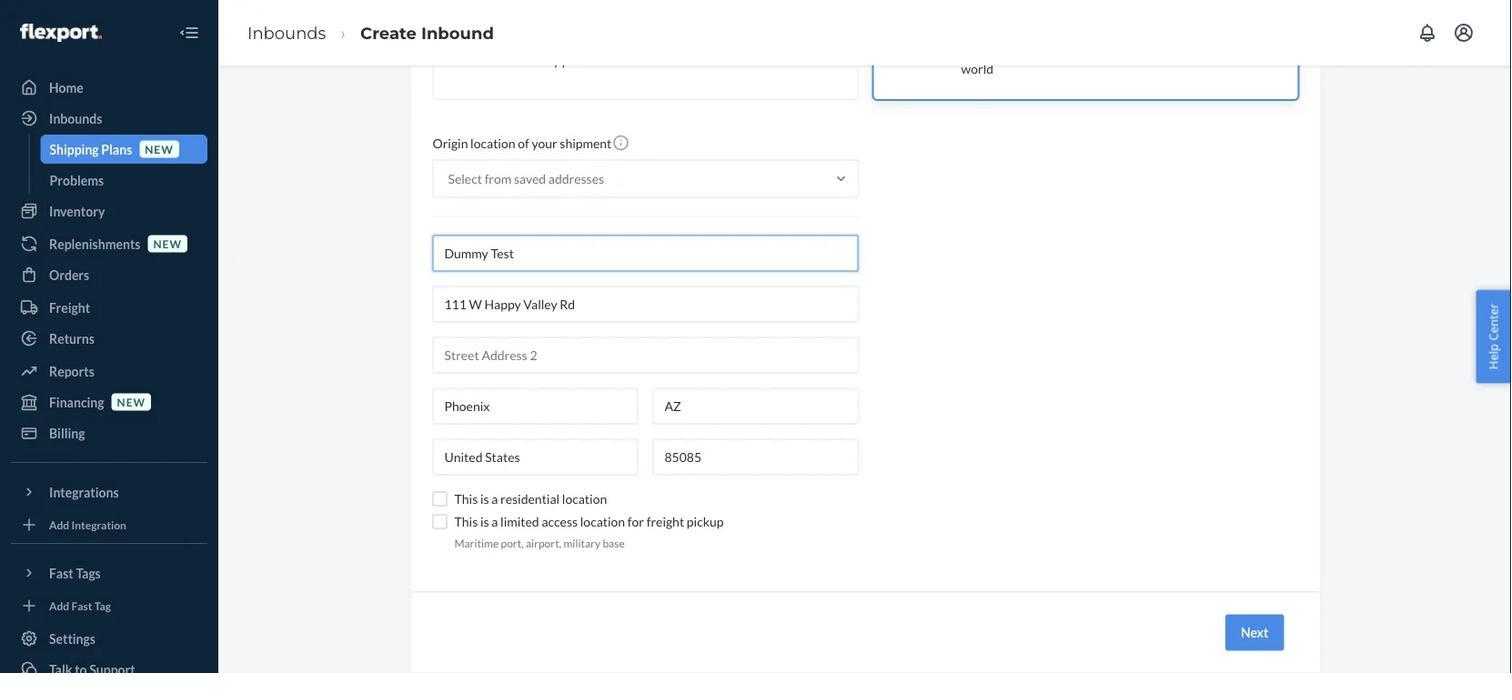 Task type: describe. For each thing, give the bounding box(es) containing it.
use for use flexport's international freight service to import goods directly from your supplier or a nearby port.
[[521, 16, 543, 32]]

international
[[603, 16, 675, 32]]

this for this is a residential location
[[455, 492, 478, 507]]

military
[[564, 537, 601, 550]]

financing
[[49, 395, 104, 410]]

billing link
[[11, 419, 208, 448]]

add for add fast tag
[[49, 599, 69, 612]]

plans
[[101, 142, 132, 157]]

select
[[448, 172, 482, 187]]

to inside use flexport's extensive us trucking network or your own carrier to inbound your products from any location, or ship parcel from anywhere in the world
[[1056, 25, 1068, 40]]

help
[[1486, 344, 1502, 370]]

goods
[[561, 35, 595, 50]]

us
[[1099, 6, 1115, 22]]

for
[[628, 515, 644, 530]]

add fast tag link
[[11, 595, 208, 617]]

1 horizontal spatial or
[[1034, 43, 1046, 58]]

from inside use flexport's international freight service to import goods directly from your supplier or a nearby port.
[[642, 35, 669, 50]]

shipping
[[50, 142, 99, 157]]

1 vertical spatial inbounds
[[49, 111, 102, 126]]

any
[[962, 43, 981, 58]]

add integration link
[[11, 514, 208, 536]]

2 vertical spatial location
[[580, 515, 625, 530]]

freight
[[49, 300, 90, 315]]

create inbound link
[[360, 23, 494, 43]]

anywhere
[[1140, 43, 1196, 58]]

supplier
[[700, 35, 745, 50]]

next button
[[1226, 615, 1285, 652]]

of
[[518, 136, 529, 152]]

from right parcel
[[1111, 43, 1138, 58]]

tag
[[94, 599, 111, 612]]

service
[[718, 16, 758, 32]]

this is a residential location
[[455, 492, 607, 507]]

0 vertical spatial location
[[471, 136, 516, 152]]

State text field
[[653, 389, 859, 425]]

center
[[1486, 304, 1502, 341]]

City text field
[[433, 389, 638, 425]]

integrations button
[[11, 478, 208, 507]]

is for limited
[[480, 515, 489, 530]]

integrations
[[49, 485, 119, 500]]

shipment
[[560, 136, 612, 152]]

create
[[360, 23, 417, 43]]

Street Address 2 text field
[[433, 338, 859, 374]]

extensive
[[1043, 6, 1096, 22]]

location,
[[984, 43, 1032, 58]]

origin
[[433, 136, 468, 152]]

replenishments
[[49, 236, 141, 252]]

the
[[1211, 43, 1229, 58]]

nearby
[[521, 53, 560, 68]]

network
[[1166, 6, 1214, 22]]

Country text field
[[433, 440, 638, 476]]

to inside use flexport's international freight service to import goods directly from your supplier or a nearby port.
[[760, 16, 772, 32]]

new for financing
[[117, 395, 146, 409]]

in
[[1198, 43, 1208, 58]]

this is a limited access location for freight pickup
[[455, 515, 724, 530]]

this for this is a limited access location for freight pickup
[[455, 515, 478, 530]]

use for use flexport's extensive us trucking network or your own carrier to inbound your products from any location, or ship parcel from anywhere in the world
[[962, 6, 983, 22]]

inbounds inside breadcrumbs navigation
[[248, 23, 326, 43]]

new for shipping plans
[[145, 142, 174, 156]]

problems link
[[41, 166, 208, 195]]

0 horizontal spatial inbounds link
[[11, 104, 208, 133]]

import
[[521, 35, 559, 50]]

port.
[[562, 53, 589, 68]]

inventory link
[[11, 197, 208, 226]]

integration
[[71, 518, 126, 531]]

from left saved
[[485, 172, 512, 187]]

or inside use flexport's international freight service to import goods directly from your supplier or a nearby port.
[[747, 35, 759, 50]]

trucking
[[1117, 6, 1164, 22]]

2 horizontal spatial or
[[1216, 6, 1228, 22]]

settings
[[49, 631, 96, 647]]

settings link
[[11, 624, 208, 653]]

returns link
[[11, 324, 208, 353]]

freight inside use flexport's international freight service to import goods directly from your supplier or a nearby port.
[[678, 16, 716, 32]]

inbound
[[1071, 25, 1116, 40]]

flexport's
[[545, 16, 601, 32]]

flexport logo image
[[20, 24, 102, 42]]



Task type: vqa. For each thing, say whether or not it's contained in the screenshot.
Repayment inside Manage repayment methods + Add Repayment Method
no



Task type: locate. For each thing, give the bounding box(es) containing it.
fast left tags at bottom
[[49, 566, 73, 581]]

to right "service"
[[760, 16, 772, 32]]

First & Last Name text field
[[433, 236, 859, 272]]

billing
[[49, 425, 85, 441]]

0 vertical spatial fast
[[49, 566, 73, 581]]

problems
[[50, 172, 104, 188]]

maritime
[[455, 537, 499, 550]]

fast tags
[[49, 566, 101, 581]]

fast
[[49, 566, 73, 581], [71, 599, 92, 612]]

use flexport's extensive us trucking network or your own carrier to inbound your products from any location, or ship parcel from anywhere in the world
[[962, 6, 1229, 76]]

own
[[990, 25, 1014, 40]]

is
[[480, 492, 489, 507], [480, 515, 489, 530]]

new for replenishments
[[153, 237, 182, 250]]

carrier
[[1016, 25, 1054, 40]]

inbound
[[421, 23, 494, 43]]

create inbound
[[360, 23, 494, 43]]

1 horizontal spatial use
[[962, 6, 983, 22]]

use inside use flexport's extensive us trucking network or your own carrier to inbound your products from any location, or ship parcel from anywhere in the world
[[962, 6, 983, 22]]

or
[[1216, 6, 1228, 22], [747, 35, 759, 50], [1034, 43, 1046, 58]]

close navigation image
[[178, 22, 200, 44]]

breadcrumbs navigation
[[233, 6, 509, 59]]

1 this from the top
[[455, 492, 478, 507]]

1 vertical spatial fast
[[71, 599, 92, 612]]

1 vertical spatial freight
[[647, 515, 685, 530]]

a right supplier
[[762, 35, 768, 50]]

use
[[962, 6, 983, 22], [521, 16, 543, 32]]

2 vertical spatial a
[[492, 515, 498, 530]]

0 vertical spatial a
[[762, 35, 768, 50]]

add integration
[[49, 518, 126, 531]]

airport,
[[526, 537, 562, 550]]

new down reports link
[[117, 395, 146, 409]]

0 horizontal spatial to
[[760, 16, 772, 32]]

freight
[[678, 16, 716, 32], [647, 515, 685, 530]]

home
[[49, 80, 84, 95]]

your up any
[[962, 25, 987, 40]]

2 vertical spatial new
[[117, 395, 146, 409]]

add up settings
[[49, 599, 69, 612]]

your right of
[[532, 136, 558, 152]]

your inside use flexport's international freight service to import goods directly from your supplier or a nearby port.
[[672, 35, 697, 50]]

origin location of your shipment
[[433, 136, 612, 152]]

None checkbox
[[433, 515, 447, 530]]

use flexport's international freight service to import goods directly from your supplier or a nearby port.
[[521, 16, 772, 68]]

open account menu image
[[1453, 22, 1475, 44]]

or right the network
[[1216, 6, 1228, 22]]

fast inside add fast tag link
[[71, 599, 92, 612]]

1 horizontal spatial inbounds link
[[248, 23, 326, 43]]

freight right for
[[647, 515, 685, 530]]

to up ship
[[1056, 25, 1068, 40]]

location
[[471, 136, 516, 152], [562, 492, 607, 507], [580, 515, 625, 530]]

freight up supplier
[[678, 16, 716, 32]]

port,
[[501, 537, 524, 550]]

0 horizontal spatial use
[[521, 16, 543, 32]]

access
[[542, 515, 578, 530]]

help center button
[[1477, 290, 1512, 383]]

saved
[[514, 172, 546, 187]]

new right plans
[[145, 142, 174, 156]]

pickup
[[687, 515, 724, 530]]

add left integration
[[49, 518, 69, 531]]

inbounds link inside breadcrumbs navigation
[[248, 23, 326, 43]]

0 vertical spatial freight
[[678, 16, 716, 32]]

products
[[1147, 25, 1197, 40]]

a left the limited
[[492, 515, 498, 530]]

a left 'residential'
[[492, 492, 498, 507]]

world
[[962, 61, 994, 76]]

orders link
[[11, 260, 208, 289]]

inventory
[[49, 203, 105, 219]]

maritime port, airport, military base
[[455, 537, 625, 550]]

1 vertical spatial is
[[480, 515, 489, 530]]

your left supplier
[[672, 35, 697, 50]]

or down "service"
[[747, 35, 759, 50]]

this
[[455, 492, 478, 507], [455, 515, 478, 530]]

0 vertical spatial new
[[145, 142, 174, 156]]

a inside use flexport's international freight service to import goods directly from your supplier or a nearby port.
[[762, 35, 768, 50]]

0 horizontal spatial or
[[747, 35, 759, 50]]

from up the
[[1199, 25, 1226, 40]]

your
[[962, 25, 987, 40], [1119, 25, 1145, 40], [672, 35, 697, 50], [532, 136, 558, 152]]

new
[[145, 142, 174, 156], [153, 237, 182, 250], [117, 395, 146, 409]]

select from saved addresses
[[448, 172, 604, 187]]

returns
[[49, 331, 94, 346]]

freight link
[[11, 293, 208, 322]]

location left of
[[471, 136, 516, 152]]

new up orders link
[[153, 237, 182, 250]]

inbounds
[[248, 23, 326, 43], [49, 111, 102, 126]]

use up import
[[521, 16, 543, 32]]

0 vertical spatial inbounds link
[[248, 23, 326, 43]]

0 vertical spatial this
[[455, 492, 478, 507]]

Street Address text field
[[433, 287, 859, 323]]

None checkbox
[[433, 492, 447, 507]]

add for add integration
[[49, 518, 69, 531]]

parcel
[[1074, 43, 1109, 58]]

open notifications image
[[1417, 22, 1439, 44]]

addresses
[[549, 172, 604, 187]]

1 vertical spatial location
[[562, 492, 607, 507]]

shipping plans
[[50, 142, 132, 157]]

1 is from the top
[[480, 492, 489, 507]]

1 horizontal spatial inbounds
[[248, 23, 326, 43]]

limited
[[501, 515, 539, 530]]

base
[[603, 537, 625, 550]]

a for this is a limited access location for freight pickup
[[492, 515, 498, 530]]

or down carrier
[[1034, 43, 1046, 58]]

add
[[49, 518, 69, 531], [49, 599, 69, 612]]

directly
[[597, 35, 640, 50]]

reports
[[49, 364, 94, 379]]

is for residential
[[480, 492, 489, 507]]

your down the trucking at the right top of page
[[1119, 25, 1145, 40]]

ship
[[1049, 43, 1072, 58]]

2 is from the top
[[480, 515, 489, 530]]

location up this is a limited access location for freight pickup
[[562, 492, 607, 507]]

inbounds link
[[248, 23, 326, 43], [11, 104, 208, 133]]

location up base
[[580, 515, 625, 530]]

from
[[1199, 25, 1226, 40], [642, 35, 669, 50], [1111, 43, 1138, 58], [485, 172, 512, 187]]

1 add from the top
[[49, 518, 69, 531]]

help center
[[1486, 304, 1502, 370]]

0 horizontal spatial inbounds
[[49, 111, 102, 126]]

1 vertical spatial this
[[455, 515, 478, 530]]

a for this is a residential location
[[492, 492, 498, 507]]

1 vertical spatial new
[[153, 237, 182, 250]]

fast inside fast tags dropdown button
[[49, 566, 73, 581]]

residential
[[501, 492, 560, 507]]

home link
[[11, 73, 208, 102]]

orders
[[49, 267, 89, 283]]

use inside use flexport's international freight service to import goods directly from your supplier or a nearby port.
[[521, 16, 543, 32]]

tags
[[76, 566, 101, 581]]

fast left the "tag" at the left
[[71, 599, 92, 612]]

2 add from the top
[[49, 599, 69, 612]]

0 vertical spatial is
[[480, 492, 489, 507]]

0 vertical spatial add
[[49, 518, 69, 531]]

reports link
[[11, 357, 208, 386]]

0 vertical spatial inbounds
[[248, 23, 326, 43]]

use up any
[[962, 6, 983, 22]]

add fast tag
[[49, 599, 111, 612]]

2 this from the top
[[455, 515, 478, 530]]

1 vertical spatial a
[[492, 492, 498, 507]]

from down international
[[642, 35, 669, 50]]

ZIP Code text field
[[653, 440, 859, 476]]

next
[[1241, 626, 1269, 641]]

1 horizontal spatial to
[[1056, 25, 1068, 40]]

1 vertical spatial inbounds link
[[11, 104, 208, 133]]

to
[[760, 16, 772, 32], [1056, 25, 1068, 40]]

flexport's
[[986, 6, 1041, 22]]

fast tags button
[[11, 559, 208, 588]]

1 vertical spatial add
[[49, 599, 69, 612]]



